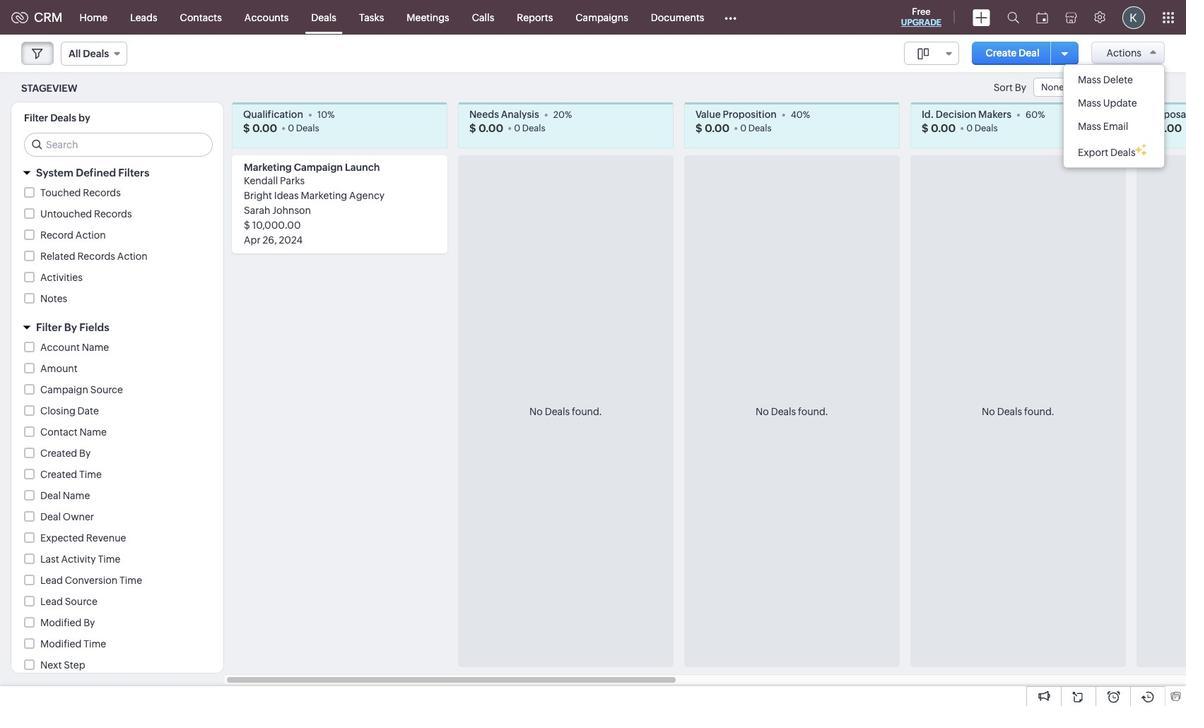 Task type: describe. For each thing, give the bounding box(es) containing it.
proposa $ 0.00
[[1148, 109, 1186, 134]]

sort
[[994, 82, 1013, 93]]

touched
[[40, 187, 81, 199]]

deals link
[[300, 0, 348, 34]]

decision
[[936, 109, 976, 120]]

deal owner
[[40, 512, 94, 523]]

20
[[553, 109, 565, 120]]

crm link
[[11, 10, 63, 25]]

mass for mass update
[[1078, 98, 1101, 109]]

sarah
[[244, 205, 270, 216]]

26,
[[263, 235, 277, 246]]

filter for filter by fields
[[36, 322, 62, 334]]

actions
[[1106, 47, 1141, 59]]

amount
[[40, 363, 78, 375]]

found. for value proposition
[[798, 406, 828, 417]]

by
[[78, 112, 90, 124]]

email
[[1103, 121, 1128, 132]]

$ 0.00 for needs analysis
[[469, 122, 503, 134]]

home
[[80, 12, 108, 23]]

create menu image
[[973, 9, 990, 26]]

create
[[986, 47, 1017, 59]]

search element
[[999, 0, 1028, 35]]

ideas
[[274, 190, 299, 201]]

proposition
[[723, 109, 777, 120]]

0 deals for value proposition
[[740, 123, 772, 133]]

None field
[[1033, 78, 1083, 97]]

records for untouched
[[94, 209, 132, 220]]

by for modified
[[84, 618, 95, 629]]

search image
[[1007, 11, 1019, 23]]

date
[[77, 406, 99, 417]]

$ for qualification
[[243, 122, 250, 134]]

0 for value proposition
[[740, 123, 746, 133]]

found. for id. decision makers
[[1024, 406, 1055, 417]]

no deals found. for id. decision makers
[[982, 406, 1055, 417]]

created for created time
[[40, 469, 77, 481]]

free upgrade
[[901, 6, 941, 28]]

launch
[[345, 162, 380, 173]]

parks
[[280, 175, 305, 187]]

id. decision makers
[[922, 109, 1012, 120]]

documents
[[651, 12, 704, 23]]

id.
[[922, 109, 934, 120]]

name for account name
[[82, 342, 109, 353]]

tasks link
[[348, 0, 395, 34]]

time up step
[[84, 639, 106, 650]]

none
[[1041, 82, 1064, 93]]

lead conversion time
[[40, 575, 142, 587]]

deal name
[[40, 491, 90, 502]]

marketing campaign launch link
[[244, 162, 380, 173]]

10
[[317, 109, 327, 120]]

records for related
[[77, 251, 115, 262]]

sarah johnson link
[[244, 205, 311, 216]]

mass delete
[[1078, 74, 1133, 86]]

filter for filter deals by
[[24, 112, 48, 124]]

10,000.00
[[252, 220, 301, 231]]

system defined filters button
[[11, 160, 223, 185]]

source for lead source
[[65, 597, 97, 608]]

mass for mass delete
[[1078, 74, 1101, 86]]

All Deals field
[[61, 42, 127, 66]]

60 %
[[1026, 109, 1045, 120]]

0 horizontal spatial marketing
[[244, 162, 292, 173]]

$ inside marketing campaign launch kendall parks bright ideas marketing agency sarah johnson $ 10,000.00 apr 26, 2024
[[244, 220, 250, 231]]

source for campaign source
[[90, 385, 123, 396]]

mass email
[[1078, 121, 1128, 132]]

johnson
[[272, 205, 311, 216]]

crm
[[34, 10, 63, 25]]

apr
[[244, 235, 261, 246]]

calendar image
[[1036, 12, 1048, 23]]

modified for modified by
[[40, 618, 82, 629]]

contacts link
[[169, 0, 233, 34]]

modified by
[[40, 618, 95, 629]]

time right conversion
[[119, 575, 142, 587]]

filter deals by
[[24, 112, 90, 124]]

mass delete link
[[1064, 69, 1164, 92]]

20 %
[[553, 109, 572, 120]]

created by
[[40, 448, 91, 459]]

account
[[40, 342, 80, 353]]

export deals
[[1078, 147, 1136, 158]]

filter by fields
[[36, 322, 109, 334]]

mass update
[[1078, 98, 1137, 109]]

documents link
[[640, 0, 716, 34]]

system
[[36, 167, 73, 179]]

$ for needs analysis
[[469, 122, 476, 134]]

0 vertical spatial action
[[75, 230, 106, 241]]

related records action
[[40, 251, 148, 262]]

40 %
[[791, 109, 810, 120]]

marketing campaign launch kendall parks bright ideas marketing agency sarah johnson $ 10,000.00 apr 26, 2024
[[244, 162, 385, 246]]

account name
[[40, 342, 109, 353]]

contact name
[[40, 427, 107, 438]]

name for deal name
[[63, 491, 90, 502]]

no deals found. for value proposition
[[756, 406, 828, 417]]

records for touched
[[83, 187, 121, 199]]

closing
[[40, 406, 75, 417]]

kendall
[[244, 175, 278, 187]]

needs analysis
[[469, 109, 539, 120]]

% for needs analysis
[[565, 109, 572, 120]]

value proposition
[[695, 109, 777, 120]]

10 %
[[317, 109, 335, 120]]

meetings
[[407, 12, 449, 23]]

expected revenue
[[40, 533, 126, 544]]

modified for modified time
[[40, 639, 82, 650]]

record action
[[40, 230, 106, 241]]

no for proposition
[[756, 406, 769, 417]]

0.00 inside proposa $ 0.00
[[1157, 122, 1182, 134]]

1 vertical spatial campaign
[[40, 385, 88, 396]]

0 for needs analysis
[[514, 123, 520, 133]]

campaigns link
[[564, 0, 640, 34]]

% for value proposition
[[803, 109, 810, 120]]

profile element
[[1114, 0, 1154, 34]]

0 for qualification
[[288, 123, 294, 133]]

owner
[[63, 512, 94, 523]]

expected
[[40, 533, 84, 544]]

fields
[[79, 322, 109, 334]]

closing date
[[40, 406, 99, 417]]

by for filter
[[64, 322, 77, 334]]

mass email link
[[1064, 115, 1164, 139]]

deal for deal owner
[[40, 512, 61, 523]]

mass for mass email
[[1078, 121, 1101, 132]]

no deals found. for needs analysis
[[529, 406, 602, 417]]

Other Modules field
[[716, 6, 746, 29]]

activity
[[61, 554, 96, 565]]

created time
[[40, 469, 102, 481]]

revenue
[[86, 533, 126, 544]]

0 deals for id. decision makers
[[966, 123, 998, 133]]



Task type: vqa. For each thing, say whether or not it's contained in the screenshot.


Task type: locate. For each thing, give the bounding box(es) containing it.
4 0.00 from the left
[[931, 122, 956, 134]]

60
[[1026, 109, 1038, 120]]

next
[[40, 660, 62, 671]]

% right analysis
[[565, 109, 572, 120]]

$ 0.00 down value
[[695, 122, 730, 134]]

4 % from the left
[[1038, 109, 1045, 120]]

source up date
[[90, 385, 123, 396]]

4 0 deals from the left
[[966, 123, 998, 133]]

qualification
[[243, 109, 303, 120]]

lead for lead conversion time
[[40, 575, 63, 587]]

2 horizontal spatial no deals found.
[[982, 406, 1055, 417]]

export
[[1078, 147, 1108, 158]]

1 0 from the left
[[288, 123, 294, 133]]

0 down qualification
[[288, 123, 294, 133]]

2 vertical spatial name
[[63, 491, 90, 502]]

$ inside proposa $ 0.00
[[1148, 122, 1155, 134]]

1 vertical spatial mass
[[1078, 98, 1101, 109]]

action down untouched records at the top
[[117, 251, 148, 262]]

filter up account on the left
[[36, 322, 62, 334]]

1 vertical spatial source
[[65, 597, 97, 608]]

records
[[83, 187, 121, 199], [94, 209, 132, 220], [77, 251, 115, 262]]

1 vertical spatial created
[[40, 469, 77, 481]]

mass left email
[[1078, 121, 1101, 132]]

$ down id.
[[922, 122, 928, 134]]

accounts link
[[233, 0, 300, 34]]

deal right create on the top of the page
[[1019, 47, 1039, 59]]

3 no deals found. from the left
[[982, 406, 1055, 417]]

create menu element
[[964, 0, 999, 34]]

no for analysis
[[529, 406, 543, 417]]

$ 0.00 down id.
[[922, 122, 956, 134]]

lead up the modified by
[[40, 597, 63, 608]]

%
[[327, 109, 335, 120], [565, 109, 572, 120], [803, 109, 810, 120], [1038, 109, 1045, 120]]

1 vertical spatial filter
[[36, 322, 62, 334]]

size image
[[917, 47, 929, 60]]

$ down qualification
[[243, 122, 250, 134]]

0 vertical spatial modified
[[40, 618, 82, 629]]

1 horizontal spatial campaign
[[294, 162, 343, 173]]

$ for value proposition
[[695, 122, 702, 134]]

agency
[[349, 190, 385, 201]]

1 0 deals from the left
[[288, 123, 319, 133]]

name for contact name
[[79, 427, 107, 438]]

deal up deal owner
[[40, 491, 61, 502]]

0.00 down qualification
[[252, 122, 277, 134]]

last
[[40, 554, 59, 565]]

2 0 deals from the left
[[514, 123, 545, 133]]

0.00 for value proposition
[[705, 122, 730, 134]]

step
[[64, 660, 85, 671]]

analysis
[[501, 109, 539, 120]]

1 vertical spatial records
[[94, 209, 132, 220]]

logo image
[[11, 12, 28, 23]]

0 vertical spatial created
[[40, 448, 77, 459]]

2 modified from the top
[[40, 639, 82, 650]]

mass update link
[[1064, 92, 1164, 115]]

time down created by
[[79, 469, 102, 481]]

lead
[[40, 575, 63, 587], [40, 597, 63, 608]]

$ 0.00 for value proposition
[[695, 122, 730, 134]]

bright
[[244, 190, 272, 201]]

by for sort
[[1015, 82, 1026, 93]]

filter down stageview
[[24, 112, 48, 124]]

1 mass from the top
[[1078, 74, 1101, 86]]

3 0 from the left
[[740, 123, 746, 133]]

leads
[[130, 12, 157, 23]]

record
[[40, 230, 73, 241]]

0 horizontal spatial no
[[529, 406, 543, 417]]

1 created from the top
[[40, 448, 77, 459]]

% for qualification
[[327, 109, 335, 120]]

2 $ 0.00 from the left
[[469, 122, 503, 134]]

0 deals down proposition
[[740, 123, 772, 133]]

records down record action on the top of page
[[77, 251, 115, 262]]

lead down last
[[40, 575, 63, 587]]

5 0.00 from the left
[[1157, 122, 1182, 134]]

0 horizontal spatial no deals found.
[[529, 406, 602, 417]]

1 horizontal spatial no
[[756, 406, 769, 417]]

2 vertical spatial records
[[77, 251, 115, 262]]

0 horizontal spatial found.
[[572, 406, 602, 417]]

filters
[[118, 167, 149, 179]]

all
[[69, 48, 81, 59]]

found. for needs analysis
[[572, 406, 602, 417]]

time down revenue
[[98, 554, 120, 565]]

3 no from the left
[[982, 406, 995, 417]]

marketing up kendall on the left top of the page
[[244, 162, 292, 173]]

% for id. decision makers
[[1038, 109, 1045, 120]]

1 vertical spatial modified
[[40, 639, 82, 650]]

deal up expected on the left of the page
[[40, 512, 61, 523]]

$
[[243, 122, 250, 134], [469, 122, 476, 134], [695, 122, 702, 134], [922, 122, 928, 134], [1148, 122, 1155, 134], [244, 220, 250, 231]]

$ down needs
[[469, 122, 476, 134]]

by right sort
[[1015, 82, 1026, 93]]

0.00 for id. decision makers
[[931, 122, 956, 134]]

2 vertical spatial mass
[[1078, 121, 1101, 132]]

1 horizontal spatial found.
[[798, 406, 828, 417]]

2 created from the top
[[40, 469, 77, 481]]

$ down value
[[695, 122, 702, 134]]

lead for lead source
[[40, 597, 63, 608]]

2 % from the left
[[565, 109, 572, 120]]

0.00 for qualification
[[252, 122, 277, 134]]

1 modified from the top
[[40, 618, 82, 629]]

create deal button
[[972, 42, 1054, 65]]

name down fields
[[82, 342, 109, 353]]

1 % from the left
[[327, 109, 335, 120]]

2 mass from the top
[[1078, 98, 1101, 109]]

by up modified time
[[84, 618, 95, 629]]

0.00 down value
[[705, 122, 730, 134]]

3 0.00 from the left
[[705, 122, 730, 134]]

deals inside field
[[83, 48, 109, 59]]

1 found. from the left
[[572, 406, 602, 417]]

0
[[288, 123, 294, 133], [514, 123, 520, 133], [740, 123, 746, 133], [966, 123, 973, 133]]

bright ideas marketing agency link
[[244, 190, 385, 201]]

1 horizontal spatial marketing
[[301, 190, 347, 201]]

0 vertical spatial campaign
[[294, 162, 343, 173]]

$ 0.00 down needs
[[469, 122, 503, 134]]

filter inside filter by fields dropdown button
[[36, 322, 62, 334]]

reports
[[517, 12, 553, 23]]

0.00 down decision
[[931, 122, 956, 134]]

profile image
[[1122, 6, 1145, 29]]

source down conversion
[[65, 597, 97, 608]]

needs
[[469, 109, 499, 120]]

$ 0.00 for id. decision makers
[[922, 122, 956, 134]]

$ 0.00 for qualification
[[243, 122, 277, 134]]

deal inside button
[[1019, 47, 1039, 59]]

filter
[[24, 112, 48, 124], [36, 322, 62, 334]]

0.00 down needs
[[478, 122, 503, 134]]

$ 0.00
[[243, 122, 277, 134], [469, 122, 503, 134], [695, 122, 730, 134], [922, 122, 956, 134]]

mass up mass email
[[1078, 98, 1101, 109]]

created up deal name on the bottom left of page
[[40, 469, 77, 481]]

leads link
[[119, 0, 169, 34]]

3 % from the left
[[803, 109, 810, 120]]

3 found. from the left
[[1024, 406, 1055, 417]]

campaign source
[[40, 385, 123, 396]]

modified
[[40, 618, 82, 629], [40, 639, 82, 650]]

2 no deals found. from the left
[[756, 406, 828, 417]]

1 horizontal spatial no deals found.
[[756, 406, 828, 417]]

notes
[[40, 293, 67, 305]]

mass left delete
[[1078, 74, 1101, 86]]

created for created by
[[40, 448, 77, 459]]

1 $ 0.00 from the left
[[243, 122, 277, 134]]

None field
[[904, 42, 959, 65]]

2 0 from the left
[[514, 123, 520, 133]]

$ for id. decision makers
[[922, 122, 928, 134]]

defined
[[76, 167, 116, 179]]

0 deals for qualification
[[288, 123, 319, 133]]

0 horizontal spatial action
[[75, 230, 106, 241]]

created down contact
[[40, 448, 77, 459]]

tasks
[[359, 12, 384, 23]]

0 deals for needs analysis
[[514, 123, 545, 133]]

stageview
[[21, 82, 77, 94]]

1 lead from the top
[[40, 575, 63, 587]]

3 0 deals from the left
[[740, 123, 772, 133]]

create deal
[[986, 47, 1039, 59]]

0 horizontal spatial campaign
[[40, 385, 88, 396]]

untouched records
[[40, 209, 132, 220]]

next step
[[40, 660, 85, 671]]

1 vertical spatial deal
[[40, 491, 61, 502]]

% down none
[[1038, 109, 1045, 120]]

0.00 down proposa
[[1157, 122, 1182, 134]]

3 $ 0.00 from the left
[[695, 122, 730, 134]]

time
[[79, 469, 102, 481], [98, 554, 120, 565], [119, 575, 142, 587], [84, 639, 106, 650]]

touched records
[[40, 187, 121, 199]]

system defined filters
[[36, 167, 149, 179]]

1 horizontal spatial action
[[117, 251, 148, 262]]

% up marketing campaign launch link
[[327, 109, 335, 120]]

2 found. from the left
[[798, 406, 828, 417]]

modified up next step
[[40, 639, 82, 650]]

meetings link
[[395, 0, 461, 34]]

calls
[[472, 12, 494, 23]]

value
[[695, 109, 721, 120]]

records down touched records
[[94, 209, 132, 220]]

$ 0.00 down qualification
[[243, 122, 277, 134]]

activities
[[40, 272, 83, 283]]

1 no deals found. from the left
[[529, 406, 602, 417]]

by down contact name
[[79, 448, 91, 459]]

2 0.00 from the left
[[478, 122, 503, 134]]

0 vertical spatial source
[[90, 385, 123, 396]]

filter by fields button
[[11, 315, 223, 340]]

0.00 for needs analysis
[[478, 122, 503, 134]]

source
[[90, 385, 123, 396], [65, 597, 97, 608]]

campaign up closing date
[[40, 385, 88, 396]]

sort by
[[994, 82, 1026, 93]]

mass
[[1078, 74, 1101, 86], [1078, 98, 1101, 109], [1078, 121, 1101, 132]]

by
[[1015, 82, 1026, 93], [64, 322, 77, 334], [79, 448, 91, 459], [84, 618, 95, 629]]

4 0 from the left
[[966, 123, 973, 133]]

update
[[1103, 98, 1137, 109]]

campaign inside marketing campaign launch kendall parks bright ideas marketing agency sarah johnson $ 10,000.00 apr 26, 2024
[[294, 162, 343, 173]]

4 $ 0.00 from the left
[[922, 122, 956, 134]]

1 vertical spatial marketing
[[301, 190, 347, 201]]

0 vertical spatial lead
[[40, 575, 63, 587]]

0 vertical spatial mass
[[1078, 74, 1101, 86]]

deal for deal name
[[40, 491, 61, 502]]

calls link
[[461, 0, 506, 34]]

contact
[[40, 427, 77, 438]]

by for created
[[79, 448, 91, 459]]

2 horizontal spatial found.
[[1024, 406, 1055, 417]]

0 deals
[[288, 123, 319, 133], [514, 123, 545, 133], [740, 123, 772, 133], [966, 123, 998, 133]]

0 vertical spatial name
[[82, 342, 109, 353]]

$ down proposa
[[1148, 122, 1155, 134]]

2 vertical spatial deal
[[40, 512, 61, 523]]

proposa
[[1148, 109, 1186, 120]]

deals
[[311, 12, 336, 23], [83, 48, 109, 59], [50, 112, 76, 124], [296, 123, 319, 133], [522, 123, 545, 133], [748, 123, 772, 133], [974, 123, 998, 133], [1110, 147, 1136, 158], [545, 406, 570, 417], [771, 406, 796, 417], [997, 406, 1022, 417]]

no for decision
[[982, 406, 995, 417]]

3 mass from the top
[[1078, 121, 1101, 132]]

action up the related records action
[[75, 230, 106, 241]]

modified time
[[40, 639, 106, 650]]

records down defined in the left top of the page
[[83, 187, 121, 199]]

related
[[40, 251, 75, 262]]

0 deals down analysis
[[514, 123, 545, 133]]

0 deals down 10
[[288, 123, 319, 133]]

2 horizontal spatial no
[[982, 406, 995, 417]]

1 vertical spatial lead
[[40, 597, 63, 608]]

created
[[40, 448, 77, 459], [40, 469, 77, 481]]

1 no from the left
[[529, 406, 543, 417]]

name up owner
[[63, 491, 90, 502]]

Search text field
[[25, 134, 212, 156]]

0 down id. decision makers
[[966, 123, 973, 133]]

untouched
[[40, 209, 92, 220]]

conversion
[[65, 575, 117, 587]]

name down date
[[79, 427, 107, 438]]

0 vertical spatial deal
[[1019, 47, 1039, 59]]

1 vertical spatial action
[[117, 251, 148, 262]]

campaign
[[294, 162, 343, 173], [40, 385, 88, 396]]

0 deals down makers
[[966, 123, 998, 133]]

% right proposition
[[803, 109, 810, 120]]

campaign up bright ideas marketing agency link at left top
[[294, 162, 343, 173]]

0 down proposition
[[740, 123, 746, 133]]

0 down analysis
[[514, 123, 520, 133]]

found.
[[572, 406, 602, 417], [798, 406, 828, 417], [1024, 406, 1055, 417]]

reports link
[[506, 0, 564, 34]]

1 0.00 from the left
[[252, 122, 277, 134]]

0 vertical spatial filter
[[24, 112, 48, 124]]

40
[[791, 109, 803, 120]]

by inside dropdown button
[[64, 322, 77, 334]]

0 vertical spatial marketing
[[244, 162, 292, 173]]

0 for id. decision makers
[[966, 123, 973, 133]]

marketing down marketing campaign launch link
[[301, 190, 347, 201]]

last activity time
[[40, 554, 120, 565]]

2 lead from the top
[[40, 597, 63, 608]]

2 no from the left
[[756, 406, 769, 417]]

modified down 'lead source'
[[40, 618, 82, 629]]

0 vertical spatial records
[[83, 187, 121, 199]]

$ up apr
[[244, 220, 250, 231]]

1 vertical spatial name
[[79, 427, 107, 438]]

by up account name
[[64, 322, 77, 334]]



